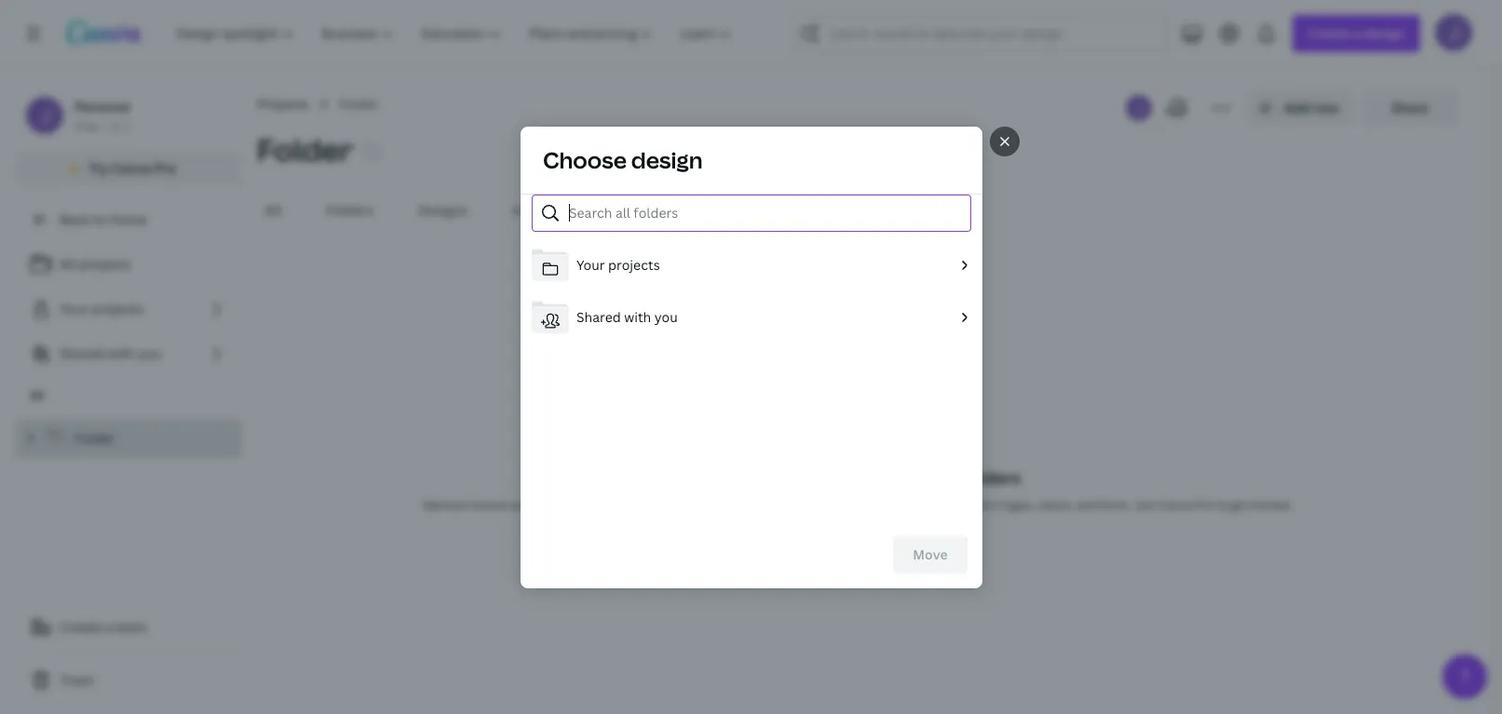 Task type: describe. For each thing, give the bounding box(es) containing it.
all for all projects
[[60, 255, 76, 273]]

shared with you button
[[531, 299, 971, 340]]

all button
[[257, 193, 289, 228]]

move
[[913, 545, 948, 563]]

1 horizontal spatial in
[[943, 467, 959, 489]]

projects for the all projects link
[[79, 255, 131, 273]]

your
[[938, 497, 962, 513]]

your projects button
[[531, 246, 971, 287]]

create a team button
[[15, 609, 242, 646]]

you inside shared with you link
[[138, 345, 161, 362]]

upgrade
[[800, 547, 854, 564]]

to for back to home
[[93, 211, 106, 228]]

stay on-brand with brand kits in folders maintain brand consistency in this folder and save time designing with a brand kit that includes your team's logos, colors, and fonts. join canva pro to get started.
[[423, 467, 1293, 513]]

designing
[[723, 497, 774, 513]]

1 vertical spatial in
[[575, 497, 585, 513]]

folders
[[326, 201, 374, 219]]

videos
[[602, 201, 645, 219]]

0 vertical spatial canva
[[112, 159, 151, 177]]

list containing all projects
[[15, 246, 242, 373]]

brand kit
[[690, 201, 749, 219]]

join
[[1134, 497, 1157, 513]]

trash link
[[15, 662, 242, 700]]

back to home
[[60, 211, 147, 228]]

shared with you link
[[15, 335, 242, 373]]

1 horizontal spatial pro
[[916, 547, 938, 564]]

videos button
[[595, 193, 653, 228]]

with inside button
[[624, 308, 651, 325]]

your projects link
[[15, 291, 242, 328]]

2 and from the left
[[1077, 497, 1097, 513]]

started.
[[1251, 497, 1293, 513]]

stay
[[695, 467, 731, 489]]

shared inside button
[[576, 308, 621, 325]]

canva inside stay on-brand with brand kits in folders maintain brand consistency in this folder and save time designing with a brand kit that includes your team's logos, colors, and fonts. join canva pro to get started.
[[1159, 497, 1193, 513]]

share button
[[1362, 89, 1459, 127]]

choose
[[543, 144, 626, 175]]

create a team
[[60, 619, 147, 636]]

projects
[[257, 95, 309, 113]]

try
[[89, 159, 109, 177]]

design
[[631, 144, 702, 175]]

all for all button
[[265, 201, 281, 219]]

a inside button
[[105, 619, 112, 636]]

a inside stay on-brand with brand kits in folders maintain brand consistency in this folder and save time designing with a brand kit that includes your team's logos, colors, and fonts. join canva pro to get started.
[[803, 497, 809, 513]]

shared with you inside button
[[576, 308, 677, 325]]

0 horizontal spatial folder link
[[15, 419, 242, 458]]

back to home link
[[15, 201, 242, 238]]

2 vertical spatial canva
[[874, 547, 913, 564]]

designs
[[418, 201, 468, 219]]

pro inside stay on-brand with brand kits in folders maintain brand consistency in this folder and save time designing with a brand kit that includes your team's logos, colors, and fonts. join canva pro to get started.
[[1195, 497, 1214, 513]]

maintain
[[423, 497, 470, 513]]

images button
[[505, 193, 565, 228]]

team's
[[965, 497, 1001, 513]]

folders button
[[319, 193, 381, 228]]

choose design
[[543, 144, 702, 175]]

brand inside button
[[690, 201, 728, 219]]



Task type: vqa. For each thing, say whether or not it's contained in the screenshot.
Videos "button"
yes



Task type: locate. For each thing, give the bounding box(es) containing it.
your projects inside button
[[576, 256, 660, 273]]

that
[[865, 497, 887, 513]]

free •
[[75, 118, 106, 134]]

a left team
[[105, 619, 112, 636]]

try canva pro button
[[15, 151, 242, 186]]

1 horizontal spatial brand
[[812, 497, 845, 513]]

folder link
[[339, 94, 379, 115], [15, 419, 242, 458]]

in right kits
[[943, 467, 959, 489]]

with
[[624, 308, 651, 325], [107, 345, 134, 362], [815, 467, 851, 489], [777, 497, 800, 513]]

top level navigation element
[[164, 15, 748, 52]]

0 vertical spatial shared
[[576, 308, 621, 325]]

1 vertical spatial you
[[138, 345, 161, 362]]

your projects down all projects
[[60, 300, 143, 318]]

1 horizontal spatial shared
[[576, 308, 621, 325]]

1 vertical spatial your
[[60, 300, 88, 318]]

brand
[[763, 467, 811, 489], [473, 497, 505, 513]]

0 horizontal spatial you
[[138, 345, 161, 362]]

0 horizontal spatial to
[[93, 211, 106, 228]]

1 horizontal spatial your projects
[[576, 256, 660, 273]]

projects inside your projects "link"
[[91, 300, 143, 318]]

0 vertical spatial kit
[[732, 201, 749, 219]]

kit
[[732, 201, 749, 219], [847, 497, 862, 513]]

includes
[[890, 497, 935, 513]]

0 vertical spatial shared with you
[[576, 308, 677, 325]]

pro down includes
[[916, 547, 938, 564]]

consistency
[[508, 497, 572, 513]]

team
[[115, 619, 147, 636]]

2 vertical spatial pro
[[916, 547, 938, 564]]

your
[[576, 256, 605, 273], [60, 300, 88, 318]]

pro
[[154, 159, 176, 177], [1195, 497, 1214, 513], [916, 547, 938, 564]]

canva right join
[[1159, 497, 1193, 513]]

projects link
[[257, 94, 309, 115]]

move button
[[893, 536, 967, 573]]

folder
[[610, 497, 643, 513]]

0 horizontal spatial your projects
[[60, 300, 143, 318]]

2 horizontal spatial brand
[[855, 467, 904, 489]]

to right upgrade
[[857, 547, 871, 564]]

to left get
[[1217, 497, 1228, 513]]

and
[[646, 497, 666, 513], [1077, 497, 1097, 513]]

projects down back to home
[[79, 255, 131, 273]]

a up upgrade
[[803, 497, 809, 513]]

0 vertical spatial pro
[[154, 159, 176, 177]]

canva right try
[[112, 159, 151, 177]]

your down videos button
[[576, 256, 605, 273]]

0 horizontal spatial canva
[[112, 159, 151, 177]]

2 horizontal spatial to
[[1217, 497, 1228, 513]]

1 vertical spatial folder
[[257, 129, 354, 170]]

to for upgrade to canva pro
[[857, 547, 871, 564]]

folder
[[339, 95, 379, 113], [257, 129, 354, 170], [75, 429, 115, 447]]

projects for your projects "link"
[[91, 300, 143, 318]]

0 vertical spatial in
[[943, 467, 959, 489]]

0 vertical spatial all
[[265, 201, 281, 219]]

0 vertical spatial brand
[[690, 201, 728, 219]]

folder down projects link
[[257, 129, 354, 170]]

projects inside the all projects link
[[79, 255, 131, 273]]

1 vertical spatial brand
[[855, 467, 904, 489]]

upgrade to canva pro button
[[763, 537, 953, 575]]

1 vertical spatial shared
[[60, 345, 104, 362]]

1 vertical spatial folder link
[[15, 419, 242, 458]]

0 horizontal spatial shared
[[60, 345, 104, 362]]

upgrade to canva pro
[[800, 547, 938, 564]]

1 horizontal spatial list
[[520, 239, 982, 343]]

brand
[[690, 201, 728, 219], [855, 467, 904, 489], [812, 497, 845, 513]]

list down back to home link at the top left of page
[[15, 246, 242, 373]]

1 vertical spatial brand
[[473, 497, 505, 513]]

1 vertical spatial canva
[[1159, 497, 1193, 513]]

shared with you
[[576, 308, 677, 325], [60, 345, 161, 362]]

to right back
[[93, 211, 106, 228]]

your down all projects
[[60, 300, 88, 318]]

2 horizontal spatial canva
[[1159, 497, 1193, 513]]

2 vertical spatial folder
[[75, 429, 115, 447]]

0 vertical spatial folder
[[339, 95, 379, 113]]

list containing your projects
[[520, 239, 982, 343]]

folder link down shared with you link at the left
[[15, 419, 242, 458]]

brand down 'design'
[[690, 201, 728, 219]]

1 vertical spatial to
[[1217, 497, 1228, 513]]

1 horizontal spatial all
[[60, 255, 76, 273]]

try canva pro
[[89, 159, 176, 177]]

home
[[109, 211, 147, 228]]

list down the search all folders search field
[[520, 239, 982, 343]]

a
[[803, 497, 809, 513], [105, 619, 112, 636]]

in
[[943, 467, 959, 489], [575, 497, 585, 513]]

0 horizontal spatial shared with you
[[60, 345, 161, 362]]

get
[[1231, 497, 1248, 513]]

0 horizontal spatial your
[[60, 300, 88, 318]]

1 horizontal spatial and
[[1077, 497, 1097, 513]]

1 horizontal spatial your
[[576, 256, 605, 273]]

1 vertical spatial kit
[[847, 497, 862, 513]]

2 horizontal spatial pro
[[1195, 497, 1214, 513]]

all inside button
[[265, 201, 281, 219]]

1 vertical spatial shared with you
[[60, 345, 161, 362]]

kit left that
[[847, 497, 862, 513]]

folders
[[963, 467, 1021, 489]]

1 horizontal spatial folder link
[[339, 94, 379, 115]]

share
[[1392, 99, 1429, 116]]

0 vertical spatial a
[[803, 497, 809, 513]]

brand up that
[[855, 467, 904, 489]]

to
[[93, 211, 106, 228], [1217, 497, 1228, 513], [857, 547, 871, 564]]

0 horizontal spatial brand
[[473, 497, 505, 513]]

logos,
[[1003, 497, 1035, 513]]

your projects
[[576, 256, 660, 273], [60, 300, 143, 318]]

your projects inside "link"
[[60, 300, 143, 318]]

0 horizontal spatial kit
[[732, 201, 749, 219]]

0 horizontal spatial and
[[646, 497, 666, 513]]

brand up designing
[[763, 467, 811, 489]]

brand right the maintain
[[473, 497, 505, 513]]

2 horizontal spatial all
[[265, 201, 281, 219]]

time
[[696, 497, 720, 513]]

•
[[102, 118, 106, 134]]

to inside stay on-brand with brand kits in folders maintain brand consistency in this folder and save time designing with a brand kit that includes your team's logos, colors, and fonts. join canva pro to get started.
[[1217, 497, 1228, 513]]

0 horizontal spatial in
[[575, 497, 585, 513]]

fonts.
[[1100, 497, 1131, 513]]

your projects down videos button
[[576, 256, 660, 273]]

2 vertical spatial to
[[857, 547, 871, 564]]

1
[[124, 118, 130, 134]]

folder up the folder button
[[339, 95, 379, 113]]

shared
[[576, 308, 621, 325], [60, 345, 104, 362]]

Search all folders search field
[[569, 195, 959, 231]]

1 vertical spatial pro
[[1195, 497, 1214, 513]]

your inside "link"
[[60, 300, 88, 318]]

trash
[[60, 672, 94, 689]]

kit inside stay on-brand with brand kits in folders maintain brand consistency in this folder and save time designing with a brand kit that includes your team's logos, colors, and fonts. join canva pro to get started.
[[847, 497, 862, 513]]

kit inside button
[[732, 201, 749, 219]]

projects
[[79, 255, 131, 273], [608, 256, 660, 273], [91, 300, 143, 318]]

2 vertical spatial brand
[[812, 497, 845, 513]]

all projects link
[[15, 246, 242, 283]]

0 horizontal spatial all
[[30, 388, 44, 403]]

and left fonts.
[[1077, 497, 1097, 513]]

this
[[588, 497, 608, 513]]

kit up your projects button
[[732, 201, 749, 219]]

pro left get
[[1195, 497, 1214, 513]]

back
[[60, 211, 90, 228]]

1 vertical spatial your projects
[[60, 300, 143, 318]]

2 vertical spatial all
[[30, 388, 44, 403]]

0 vertical spatial your projects
[[576, 256, 660, 273]]

0 horizontal spatial brand
[[690, 201, 728, 219]]

projects down videos button
[[608, 256, 660, 273]]

1 horizontal spatial you
[[654, 308, 677, 325]]

to inside button
[[857, 547, 871, 564]]

1 vertical spatial a
[[105, 619, 112, 636]]

in left this
[[575, 497, 585, 513]]

1 horizontal spatial a
[[803, 497, 809, 513]]

projects inside your projects button
[[608, 256, 660, 273]]

0 vertical spatial you
[[654, 308, 677, 325]]

None search field
[[793, 15, 1167, 52]]

0 horizontal spatial pro
[[154, 159, 176, 177]]

on-
[[735, 467, 763, 489]]

kits
[[908, 467, 940, 489]]

folder link up the folder button
[[339, 94, 379, 115]]

1 horizontal spatial to
[[857, 547, 871, 564]]

projects down the all projects link
[[91, 300, 143, 318]]

1 horizontal spatial canva
[[874, 547, 913, 564]]

0 vertical spatial brand
[[763, 467, 811, 489]]

list
[[520, 239, 982, 343], [15, 246, 242, 373]]

pro up back to home link at the top left of page
[[154, 159, 176, 177]]

and left save
[[646, 497, 666, 513]]

free
[[75, 118, 98, 134]]

1 vertical spatial all
[[60, 255, 76, 273]]

colors,
[[1038, 497, 1074, 513]]

all
[[265, 201, 281, 219], [60, 255, 76, 273], [30, 388, 44, 403]]

you
[[654, 308, 677, 325], [138, 345, 161, 362]]

0 horizontal spatial a
[[105, 619, 112, 636]]

you inside shared with you button
[[654, 308, 677, 325]]

folder down shared with you link at the left
[[75, 429, 115, 447]]

brand kit button
[[683, 193, 757, 228]]

save
[[669, 497, 693, 513]]

create
[[60, 619, 101, 636]]

1 and from the left
[[646, 497, 666, 513]]

0 vertical spatial your
[[576, 256, 605, 273]]

brand left that
[[812, 497, 845, 513]]

designs button
[[411, 193, 475, 228]]

canva down that
[[874, 547, 913, 564]]

1 horizontal spatial kit
[[847, 497, 862, 513]]

0 vertical spatial to
[[93, 211, 106, 228]]

canva
[[112, 159, 151, 177], [1159, 497, 1193, 513], [874, 547, 913, 564]]

all projects
[[60, 255, 131, 273]]

personal
[[75, 98, 130, 116]]

1 horizontal spatial shared with you
[[576, 308, 677, 325]]

folder button
[[257, 129, 354, 170]]

images
[[513, 201, 558, 219]]

0 horizontal spatial list
[[15, 246, 242, 373]]

1 horizontal spatial brand
[[763, 467, 811, 489]]

0 vertical spatial folder link
[[339, 94, 379, 115]]

all inside list
[[60, 255, 76, 273]]

your inside button
[[576, 256, 605, 273]]



